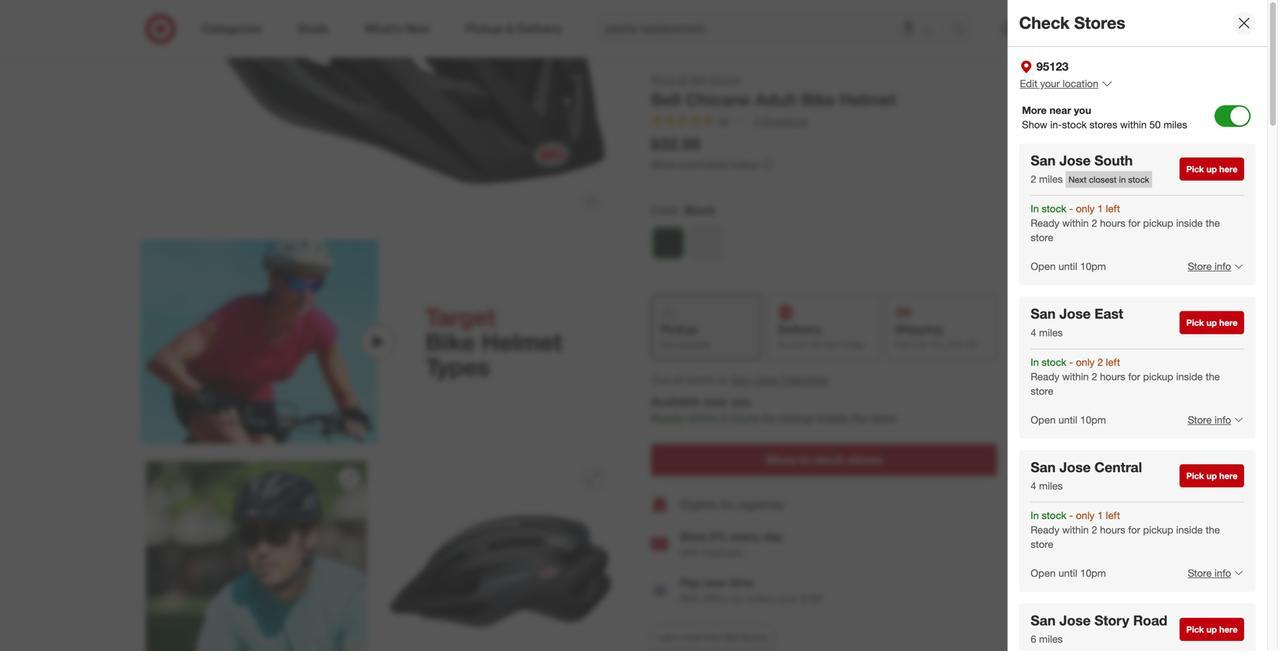 Task type: vqa. For each thing, say whether or not it's contained in the screenshot.
miles within San Jose East 4 Miles
yes



Task type: locate. For each thing, give the bounding box(es) containing it.
0 vertical spatial in
[[1031, 202, 1039, 215]]

in for san jose east
[[1031, 356, 1039, 369]]

0 vertical spatial sports
[[710, 73, 741, 85]]

4 pick from the top
[[1187, 624, 1204, 635]]

in- inside show in-stock stores button
[[800, 453, 815, 467]]

on
[[732, 593, 744, 605]]

4 pick up here button from the top
[[1180, 618, 1245, 641]]

1 horizontal spatial stores
[[1090, 118, 1118, 131]]

open until 10pm up san jose east 4 miles on the right of the page
[[1031, 260, 1106, 273]]

chicane
[[686, 89, 751, 110]]

0 horizontal spatial show
[[766, 453, 797, 467]]

3 only from the top
[[1076, 509, 1095, 522]]

within inside the more near you show in-stock stores within 50 miles
[[1121, 118, 1147, 131]]

black image
[[653, 228, 684, 258]]

learn more from bell sports
[[658, 632, 768, 643]]

you
[[1074, 104, 1092, 116], [731, 395, 751, 409]]

bell chicane adult bike helmet, 2 of 12, play video image
[[140, 240, 617, 444]]

within
[[1121, 118, 1147, 131], [1063, 217, 1089, 229], [1063, 370, 1089, 383], [687, 412, 718, 426], [1063, 524, 1089, 536]]

1 vertical spatial until
[[1059, 414, 1078, 426]]

1 vertical spatial show
[[766, 453, 797, 467]]

store info button for south
[[1179, 251, 1245, 283]]

left for south
[[1106, 202, 1120, 215]]

time
[[730, 576, 754, 590]]

3 in from the top
[[1031, 509, 1039, 522]]

store inside available near you ready within 2 hours for pickup inside the store
[[871, 412, 897, 426]]

3 left from the top
[[1106, 509, 1120, 522]]

jose inside 'san jose story road 6 miles'
[[1060, 613, 1091, 629]]

1 4 from the top
[[1031, 326, 1037, 339]]

1 left item
[[1098, 509, 1103, 522]]

0 horizontal spatial sports
[[710, 73, 741, 85]]

1 vertical spatial open
[[1031, 414, 1056, 426]]

1 horizontal spatial in-
[[1051, 118, 1062, 131]]

sports down orders
[[741, 632, 768, 643]]

san inside the san jose central 4 miles
[[1031, 459, 1056, 476]]

you down location
[[1074, 104, 1092, 116]]

4 here from the top
[[1220, 624, 1238, 635]]

4 inside the san jose central 4 miles
[[1031, 480, 1037, 492]]

within down available
[[687, 412, 718, 426]]

you for more near you
[[1074, 104, 1092, 116]]

inside for san jose central
[[1177, 524, 1203, 536]]

in stock - only 1 left ready within 2 hours for pickup inside the store for san jose central
[[1031, 509, 1220, 551]]

location
[[1063, 77, 1099, 90]]

0 vertical spatial info
[[1215, 260, 1232, 273]]

east
[[1095, 306, 1124, 322]]

1 vertical spatial 10pm
[[1081, 414, 1106, 426]]

2 vertical spatial open until 10pm
[[1031, 567, 1106, 580]]

left down east
[[1106, 356, 1120, 369]]

- down the next
[[1070, 202, 1074, 215]]

1 vertical spatial near
[[704, 395, 728, 409]]

10pm up story
[[1081, 567, 1106, 580]]

with inside save 5% every day with redcard
[[680, 546, 700, 559]]

3 until from the top
[[1059, 567, 1078, 580]]

with down save at bottom right
[[680, 546, 700, 559]]

1 vertical spatial only
[[1076, 356, 1095, 369]]

you down out of stock at san jose oakridge
[[731, 395, 751, 409]]

1 horizontal spatial bell
[[691, 73, 708, 85]]

by
[[919, 339, 928, 350]]

3 up from the top
[[1207, 471, 1217, 482]]

open up the san jose central 4 miles
[[1031, 414, 1056, 426]]

store inside the in stock - only 2 left ready within 2 hours for pickup inside the store
[[1031, 385, 1054, 397]]

1 pick from the top
[[1187, 164, 1204, 175]]

miles inside the san jose central 4 miles
[[1039, 480, 1063, 492]]

1
[[1098, 202, 1103, 215], [1098, 509, 1103, 522]]

the inside the in stock - only 2 left ready within 2 hours for pickup inside the store
[[1206, 370, 1220, 383]]

more near you show in-stock stores within 50 miles
[[1022, 104, 1188, 131]]

store info for east
[[1188, 414, 1232, 426]]

2 vertical spatial in
[[1031, 509, 1039, 522]]

item
[[1104, 500, 1121, 510]]

with inside pay over time with affirm on orders over $100
[[680, 593, 700, 605]]

only for east
[[1076, 356, 1095, 369]]

0 horizontal spatial stores
[[848, 453, 882, 467]]

you inside the more near you show in-stock stores within 50 miles
[[1074, 104, 1092, 116]]

2 left from the top
[[1106, 356, 1120, 369]]

store info for central
[[1188, 567, 1232, 580]]

shipping get it by thu, nov 30
[[895, 323, 977, 350]]

until up the san jose central 4 miles
[[1059, 414, 1078, 426]]

near inside the more near you show in-stock stores within 50 miles
[[1050, 104, 1072, 116]]

only
[[1076, 202, 1095, 215], [1076, 356, 1095, 369], [1076, 509, 1095, 522]]

san inside san jose south 2 miles next closest in stock
[[1031, 152, 1056, 169]]

1 horizontal spatial sports
[[741, 632, 768, 643]]

0 vertical spatial open
[[1031, 260, 1056, 273]]

in- down the edit your location
[[1051, 118, 1062, 131]]

store for south
[[1188, 260, 1212, 273]]

2 vertical spatial store info
[[1188, 567, 1232, 580]]

ready inside available near you ready within 2 hours for pickup inside the store
[[651, 412, 684, 426]]

0 horizontal spatial bell
[[651, 89, 681, 110]]

pick for san jose south
[[1187, 164, 1204, 175]]

10pm up east
[[1081, 260, 1106, 273]]

sports inside shop all bell sports bell chicane adult bike helmet
[[710, 73, 741, 85]]

left for central
[[1106, 509, 1120, 522]]

0 vertical spatial bell
[[691, 73, 708, 85]]

white image
[[691, 228, 721, 258]]

1 vertical spatial in-
[[800, 453, 815, 467]]

open for san jose east
[[1031, 414, 1056, 426]]

show in-stock stores button
[[651, 444, 997, 476]]

hours down out of stock at san jose oakridge
[[730, 412, 760, 426]]

3 - from the top
[[1070, 509, 1074, 522]]

ready for san jose central
[[1031, 524, 1060, 536]]

50
[[1150, 118, 1161, 131]]

2 10pm from the top
[[1081, 414, 1106, 426]]

affirm
[[703, 593, 729, 605]]

2 1 from the top
[[1098, 509, 1103, 522]]

0 vertical spatial store
[[1188, 260, 1212, 273]]

within down san jose east 4 miles on the right of the page
[[1063, 370, 1089, 383]]

1 left from the top
[[1106, 202, 1120, 215]]

within down add
[[1063, 524, 1089, 536]]

near
[[1050, 104, 1072, 116], [704, 395, 728, 409]]

jose for san jose east
[[1060, 306, 1091, 322]]

san jose central 4 miles
[[1031, 459, 1143, 492]]

2 vertical spatial left
[[1106, 509, 1120, 522]]

show down the more in the top right of the page
[[1022, 118, 1048, 131]]

in down san jose south 2 miles next closest in stock
[[1031, 202, 1039, 215]]

available
[[651, 395, 700, 409]]

bell right the from
[[724, 632, 739, 643]]

1 vertical spatial sports
[[741, 632, 768, 643]]

2
[[1031, 173, 1037, 185], [1092, 217, 1098, 229], [1098, 356, 1103, 369], [1092, 370, 1098, 383], [721, 412, 727, 426], [1092, 524, 1098, 536]]

in stock - only 1 left ready within 2 hours for pickup inside the store down central
[[1031, 509, 1220, 551]]

1 horizontal spatial show
[[1022, 118, 1048, 131]]

pick up here for san jose south
[[1187, 164, 1238, 175]]

store info button for central
[[1179, 558, 1245, 589]]

left right add
[[1106, 509, 1120, 522]]

4 inside san jose east 4 miles
[[1031, 326, 1037, 339]]

open until 10pm for south
[[1031, 260, 1106, 273]]

2 store info button from the top
[[1179, 404, 1245, 436]]

2 info from the top
[[1215, 414, 1232, 426]]

0 vertical spatial only
[[1076, 202, 1095, 215]]

in stock - only 1 left ready within 2 hours for pickup inside the store for san jose south
[[1031, 202, 1220, 244]]

1 horizontal spatial you
[[1074, 104, 1092, 116]]

until for east
[[1059, 414, 1078, 426]]

you for available near you
[[731, 395, 751, 409]]

jose left east
[[1060, 306, 1091, 322]]

2 vertical spatial -
[[1070, 509, 1074, 522]]

story
[[1095, 613, 1130, 629]]

2 in stock - only 1 left ready within 2 hours for pickup inside the store from the top
[[1031, 509, 1220, 551]]

for for san jose south
[[1129, 217, 1141, 229]]

1 vertical spatial bell
[[651, 89, 681, 110]]

in- down available near you ready within 2 hours for pickup inside the store
[[800, 453, 815, 467]]

1 vertical spatial 4
[[1031, 480, 1037, 492]]

2 pick from the top
[[1187, 317, 1204, 328]]

pick up here
[[1187, 164, 1238, 175], [1187, 317, 1238, 328], [1187, 471, 1238, 482], [1187, 624, 1238, 635]]

2 until from the top
[[1059, 414, 1078, 426]]

ready inside the in stock - only 2 left ready within 2 hours for pickup inside the store
[[1031, 370, 1060, 383]]

2 vertical spatial store info button
[[1179, 558, 1245, 589]]

0 vertical spatial in-
[[1051, 118, 1062, 131]]

2 vertical spatial only
[[1076, 509, 1095, 522]]

0 vertical spatial stores
[[1090, 118, 1118, 131]]

you inside available near you ready within 2 hours for pickup inside the store
[[731, 395, 751, 409]]

store info
[[1188, 260, 1232, 273], [1188, 414, 1232, 426], [1188, 567, 1232, 580]]

pick up here for san jose story road
[[1187, 624, 1238, 635]]

until up 'san jose story road 6 miles'
[[1059, 567, 1078, 580]]

stores
[[1090, 118, 1118, 131], [848, 453, 882, 467]]

2 vertical spatial store
[[1188, 567, 1212, 580]]

hours for san jose east
[[1100, 370, 1126, 383]]

in stock - only 1 left ready within 2 hours for pickup inside the store down in
[[1031, 202, 1220, 244]]

2 with from the top
[[680, 593, 700, 605]]

for inside the in stock - only 2 left ready within 2 hours for pickup inside the store
[[1129, 370, 1141, 383]]

0 horizontal spatial you
[[731, 395, 751, 409]]

4 up from the top
[[1207, 624, 1217, 635]]

1 vertical spatial 1
[[1098, 509, 1103, 522]]

0 vertical spatial open until 10pm
[[1031, 260, 1106, 273]]

left inside the in stock - only 2 left ready within 2 hours for pickup inside the store
[[1106, 356, 1120, 369]]

of
[[673, 373, 683, 387]]

bell chicane adult bike helmet, 3 of 12 image
[[140, 456, 373, 652]]

1 store info from the top
[[1188, 260, 1232, 273]]

inside for san jose south
[[1177, 217, 1203, 229]]

open until 10pm up 'san jose story road 6 miles'
[[1031, 567, 1106, 580]]

jose up the next
[[1060, 152, 1091, 169]]

0 vertical spatial store info
[[1188, 260, 1232, 273]]

2 up from the top
[[1207, 317, 1217, 328]]

hours down east
[[1100, 370, 1126, 383]]

- left add
[[1070, 509, 1074, 522]]

closest
[[1089, 174, 1117, 185]]

only down the next
[[1076, 202, 1095, 215]]

3 open until 10pm from the top
[[1031, 567, 1106, 580]]

0 vertical spatial left
[[1106, 202, 1120, 215]]

2 vertical spatial info
[[1215, 567, 1232, 580]]

bell down shop
[[651, 89, 681, 110]]

1 vertical spatial open until 10pm
[[1031, 414, 1106, 426]]

miles for san jose east
[[1039, 326, 1063, 339]]

2 here from the top
[[1220, 317, 1238, 328]]

shop
[[651, 73, 675, 85]]

for for san jose east
[[1129, 370, 1141, 383]]

1 vertical spatial with
[[680, 593, 700, 605]]

miles inside san jose south 2 miles next closest in stock
[[1039, 173, 1063, 185]]

2 vertical spatial 10pm
[[1081, 567, 1106, 580]]

2 vertical spatial until
[[1059, 567, 1078, 580]]

pickup inside the in stock - only 2 left ready within 2 hours for pickup inside the store
[[1144, 370, 1174, 383]]

in-
[[1051, 118, 1062, 131], [800, 453, 815, 467]]

ready for san jose south
[[1031, 217, 1060, 229]]

1 info from the top
[[1215, 260, 1232, 273]]

1 up from the top
[[1207, 164, 1217, 175]]

1 horizontal spatial over
[[778, 593, 798, 605]]

1 pick up here from the top
[[1187, 164, 1238, 175]]

4 for san jose central
[[1031, 480, 1037, 492]]

jose left story
[[1060, 613, 1091, 629]]

2 4 from the top
[[1031, 480, 1037, 492]]

1 1 from the top
[[1098, 202, 1103, 215]]

san inside 'san jose story road 6 miles'
[[1031, 613, 1056, 629]]

0 horizontal spatial over
[[703, 576, 727, 590]]

san jose oakridge button
[[731, 372, 829, 388]]

until up san jose east 4 miles on the right of the page
[[1059, 260, 1078, 273]]

near down at
[[704, 395, 728, 409]]

2 pick up here from the top
[[1187, 317, 1238, 328]]

2 vertical spatial open
[[1031, 567, 1056, 580]]

1 store from the top
[[1188, 260, 1212, 273]]

within left the '50'
[[1121, 118, 1147, 131]]

hours for san jose central
[[1100, 524, 1126, 536]]

show
[[1022, 118, 1048, 131], [766, 453, 797, 467]]

2 in from the top
[[1031, 356, 1039, 369]]

info for san jose south
[[1215, 260, 1232, 273]]

1 vertical spatial you
[[731, 395, 751, 409]]

near for within
[[704, 395, 728, 409]]

3 pick from the top
[[1187, 471, 1204, 482]]

pick up here button
[[1180, 158, 1245, 181], [1180, 311, 1245, 334], [1180, 465, 1245, 488], [1180, 618, 1245, 641]]

within inside the in stock - only 2 left ready within 2 hours for pickup inside the store
[[1063, 370, 1089, 383]]

san inside san jose east 4 miles
[[1031, 306, 1056, 322]]

3 questions
[[754, 115, 808, 128]]

1 - from the top
[[1070, 202, 1074, 215]]

1 vertical spatial store info button
[[1179, 404, 1245, 436]]

1 in stock - only 1 left ready within 2 hours for pickup inside the store from the top
[[1031, 202, 1220, 244]]

save 5% every day with redcard
[[680, 530, 783, 559]]

hours inside the in stock - only 2 left ready within 2 hours for pickup inside the store
[[1100, 370, 1126, 383]]

10pm
[[1081, 260, 1106, 273], [1081, 414, 1106, 426], [1081, 567, 1106, 580]]

pick up here for san jose central
[[1187, 471, 1238, 482]]

shop all bell sports bell chicane adult bike helmet
[[651, 73, 896, 110]]

check stores dialog
[[1008, 0, 1279, 652]]

1 store info button from the top
[[1179, 251, 1245, 283]]

with down the pay
[[680, 593, 700, 605]]

in inside the in stock - only 2 left ready within 2 hours for pickup inside the store
[[1031, 356, 1039, 369]]

helmet
[[840, 89, 896, 110]]

2 horizontal spatial bell
[[724, 632, 739, 643]]

within for south
[[1063, 217, 1089, 229]]

open up 6
[[1031, 567, 1056, 580]]

1 vertical spatial stores
[[848, 453, 882, 467]]

pickup for san jose south
[[1144, 217, 1174, 229]]

3 10pm from the top
[[1081, 567, 1106, 580]]

2 store from the top
[[1188, 414, 1212, 426]]

1 vertical spatial left
[[1106, 356, 1120, 369]]

- inside the in stock - only 2 left ready within 2 hours for pickup inside the store
[[1070, 356, 1074, 369]]

1 open from the top
[[1031, 260, 1056, 273]]

jose up available near you ready within 2 hours for pickup inside the store
[[754, 373, 779, 387]]

san
[[1031, 152, 1056, 169], [1031, 306, 1056, 322], [731, 373, 751, 387], [1031, 459, 1056, 476], [1031, 613, 1056, 629]]

bell chicane adult bike helmet, 4 of 12 image
[[384, 456, 617, 652]]

1 only from the top
[[1076, 202, 1095, 215]]

1 horizontal spatial near
[[1050, 104, 1072, 116]]

1 vertical spatial in
[[1031, 356, 1039, 369]]

2 open from the top
[[1031, 414, 1056, 426]]

jose inside san jose south 2 miles next closest in stock
[[1060, 152, 1091, 169]]

- down san jose east 4 miles on the right of the page
[[1070, 356, 1074, 369]]

open up san jose east 4 miles on the right of the page
[[1031, 260, 1056, 273]]

3 info from the top
[[1215, 567, 1232, 580]]

- for east
[[1070, 356, 1074, 369]]

ready down the san jose central 4 miles
[[1031, 524, 1060, 536]]

open until 10pm for east
[[1031, 414, 1106, 426]]

at
[[718, 373, 728, 387]]

only down san jose east 4 miles on the right of the page
[[1076, 356, 1095, 369]]

2 only from the top
[[1076, 356, 1095, 369]]

hours down item
[[1100, 524, 1126, 536]]

store
[[1188, 260, 1212, 273], [1188, 414, 1212, 426], [1188, 567, 1212, 580]]

jose inside san jose east 4 miles
[[1060, 306, 1091, 322]]

hours
[[1100, 217, 1126, 229], [1100, 370, 1126, 383], [730, 412, 760, 426], [1100, 524, 1126, 536]]

1 in from the top
[[1031, 202, 1039, 215]]

until for south
[[1059, 260, 1078, 273]]

3 pick up here button from the top
[[1180, 465, 1245, 488]]

0 vertical spatial show
[[1022, 118, 1048, 131]]

stock
[[1062, 118, 1087, 131], [1129, 174, 1150, 185], [1042, 202, 1067, 215], [1042, 356, 1067, 369], [686, 373, 715, 387], [815, 453, 845, 467], [1042, 509, 1067, 522]]

1 vertical spatial info
[[1215, 414, 1232, 426]]

san for san jose central
[[1031, 459, 1056, 476]]

as
[[778, 339, 788, 350]]

inside inside the in stock - only 2 left ready within 2 hours for pickup inside the store
[[1177, 370, 1203, 383]]

up
[[1207, 164, 1217, 175], [1207, 317, 1217, 328], [1207, 471, 1217, 482], [1207, 624, 1217, 635]]

0 vertical spatial 4
[[1031, 326, 1037, 339]]

0 vertical spatial near
[[1050, 104, 1072, 116]]

0 horizontal spatial near
[[704, 395, 728, 409]]

1 pick up here button from the top
[[1180, 158, 1245, 181]]

near inside available near you ready within 2 hours for pickup inside the store
[[704, 395, 728, 409]]

3 here from the top
[[1220, 471, 1238, 482]]

0 horizontal spatial in-
[[800, 453, 815, 467]]

in left add
[[1031, 509, 1039, 522]]

1 vertical spatial store info
[[1188, 414, 1232, 426]]

0 vertical spatial with
[[680, 546, 700, 559]]

open
[[1031, 260, 1056, 273], [1031, 414, 1056, 426], [1031, 567, 1056, 580]]

the for san jose east
[[1206, 370, 1220, 383]]

0 vertical spatial over
[[703, 576, 727, 590]]

open for san jose south
[[1031, 260, 1056, 273]]

3 pick up here from the top
[[1187, 471, 1238, 482]]

1 with from the top
[[680, 546, 700, 559]]

san jose story road 6 miles
[[1031, 613, 1168, 646]]

left down in
[[1106, 202, 1120, 215]]

0 vertical spatial 10pm
[[1081, 260, 1106, 273]]

up for san jose east
[[1207, 317, 1217, 328]]

every
[[730, 530, 760, 544]]

within down the next
[[1063, 217, 1089, 229]]

1 open until 10pm from the top
[[1031, 260, 1106, 273]]

store for san jose east
[[1031, 385, 1054, 397]]

store for san jose central
[[1031, 538, 1054, 551]]

questions
[[762, 115, 808, 128]]

miles inside 'san jose story road 6 miles'
[[1039, 633, 1063, 646]]

1 vertical spatial -
[[1070, 356, 1074, 369]]

2 pick up here button from the top
[[1180, 311, 1245, 334]]

3 store info from the top
[[1188, 567, 1232, 580]]

in down san jose east 4 miles on the right of the page
[[1031, 356, 1039, 369]]

color
[[651, 203, 679, 217]]

0 vertical spatial you
[[1074, 104, 1092, 116]]

3 store info button from the top
[[1179, 558, 1245, 589]]

only left item
[[1076, 509, 1095, 522]]

1 until from the top
[[1059, 260, 1078, 273]]

only inside the in stock - only 2 left ready within 2 hours for pickup inside the store
[[1076, 356, 1095, 369]]

2 store info from the top
[[1188, 414, 1232, 426]]

store info button for east
[[1179, 404, 1245, 436]]

1 vertical spatial in stock - only 1 left ready within 2 hours for pickup inside the store
[[1031, 509, 1220, 551]]

2 vertical spatial bell
[[724, 632, 739, 643]]

stock inside button
[[815, 453, 845, 467]]

left
[[1106, 202, 1120, 215], [1106, 356, 1120, 369], [1106, 509, 1120, 522]]

more
[[682, 632, 702, 643]]

1 here from the top
[[1220, 164, 1238, 175]]

3 open from the top
[[1031, 567, 1056, 580]]

the
[[1206, 217, 1220, 229], [1206, 370, 1220, 383], [851, 412, 868, 426], [1206, 524, 1220, 536]]

- for central
[[1070, 509, 1074, 522]]

1 down 'closest'
[[1098, 202, 1103, 215]]

for inside available near you ready within 2 hours for pickup inside the store
[[763, 412, 777, 426]]

show inside button
[[766, 453, 797, 467]]

san jose south 2 miles next closest in stock
[[1031, 152, 1150, 185]]

bell right all on the top of page
[[691, 73, 708, 85]]

open until 10pm for central
[[1031, 567, 1106, 580]]

store info button
[[1179, 251, 1245, 283], [1179, 404, 1245, 436], [1179, 558, 1245, 589]]

2 open until 10pm from the top
[[1031, 414, 1106, 426]]

check
[[1019, 13, 1070, 33]]

0 vertical spatial in stock - only 1 left ready within 2 hours for pickup inside the store
[[1031, 202, 1220, 244]]

84
[[719, 115, 730, 127]]

0 vertical spatial 1
[[1098, 202, 1103, 215]]

up for san jose story road
[[1207, 624, 1217, 635]]

pick up here button for san jose south
[[1180, 158, 1245, 181]]

ready down san jose south 2 miles next closest in stock
[[1031, 217, 1060, 229]]

0 vertical spatial -
[[1070, 202, 1074, 215]]

soon
[[790, 339, 809, 350]]

search
[[946, 23, 981, 37]]

near right the more in the top right of the page
[[1050, 104, 1072, 116]]

when purchased online
[[651, 158, 758, 171]]

central
[[1095, 459, 1143, 476]]

10pm up central
[[1081, 414, 1106, 426]]

ready down san jose east 4 miles on the right of the page
[[1031, 370, 1060, 383]]

0 vertical spatial until
[[1059, 260, 1078, 273]]

over
[[703, 576, 727, 590], [778, 593, 798, 605]]

jose inside the san jose central 4 miles
[[1060, 459, 1091, 476]]

over up "affirm"
[[703, 576, 727, 590]]

open until 10pm up the san jose central 4 miles
[[1031, 414, 1106, 426]]

4 pick up here from the top
[[1187, 624, 1238, 635]]

day
[[763, 530, 783, 544]]

3 store from the top
[[1188, 567, 1212, 580]]

hours down in
[[1100, 217, 1126, 229]]

1 10pm from the top
[[1081, 260, 1106, 273]]

0 vertical spatial store info button
[[1179, 251, 1245, 283]]

stores inside the more near you show in-stock stores within 50 miles
[[1090, 118, 1118, 131]]

over left "$100"
[[778, 593, 798, 605]]

miles inside san jose east 4 miles
[[1039, 326, 1063, 339]]

sports up chicane
[[710, 73, 741, 85]]

-
[[1070, 202, 1074, 215], [1070, 356, 1074, 369], [1070, 509, 1074, 522]]

show up registries
[[766, 453, 797, 467]]

left for east
[[1106, 356, 1120, 369]]

here for san jose story road
[[1220, 624, 1238, 635]]

1 vertical spatial store
[[1188, 414, 1212, 426]]

jose up add
[[1060, 459, 1091, 476]]

pick up here button for san jose east
[[1180, 311, 1245, 334]]

2 - from the top
[[1070, 356, 1074, 369]]

stores
[[1075, 13, 1126, 33]]

ready down available
[[651, 412, 684, 426]]



Task type: describe. For each thing, give the bounding box(es) containing it.
miles for san jose central
[[1039, 480, 1063, 492]]

oakridge
[[782, 373, 829, 387]]

online
[[731, 158, 758, 171]]

here for san jose south
[[1220, 164, 1238, 175]]

learn
[[658, 632, 680, 643]]

out of stock at san jose oakridge
[[651, 373, 829, 387]]

3 questions link
[[748, 113, 808, 130]]

jose for san jose central
[[1060, 459, 1091, 476]]

store for san jose south
[[1031, 231, 1054, 244]]

orders
[[746, 593, 776, 605]]

pick for san jose east
[[1187, 317, 1204, 328]]

add
[[1086, 500, 1102, 510]]

road
[[1134, 613, 1168, 629]]

purchased
[[680, 158, 728, 171]]

learn more from bell sports button
[[651, 626, 774, 649]]

stores inside button
[[848, 453, 882, 467]]

get
[[895, 339, 909, 350]]

out
[[651, 373, 670, 387]]

pickup
[[661, 323, 698, 337]]

5pm
[[823, 339, 841, 350]]

in
[[1119, 174, 1126, 185]]

inside for san jose east
[[1177, 370, 1203, 383]]

5%
[[710, 530, 727, 544]]

10pm for south
[[1081, 260, 1106, 273]]

your
[[1041, 77, 1060, 90]]

within for central
[[1063, 524, 1089, 536]]

in for san jose central
[[1031, 509, 1039, 522]]

registries
[[737, 498, 785, 512]]

add item button
[[1066, 493, 1127, 516]]

pay over time with affirm on orders over $100
[[680, 576, 823, 605]]

inside inside available near you ready within 2 hours for pickup inside the store
[[817, 412, 848, 426]]

thu,
[[930, 339, 947, 350]]

pickup for san jose central
[[1144, 524, 1174, 536]]

sports inside button
[[741, 632, 768, 643]]

bell inside button
[[724, 632, 739, 643]]

10pm for central
[[1081, 567, 1106, 580]]

next
[[1069, 174, 1087, 185]]

info for san jose central
[[1215, 567, 1232, 580]]

miles for san jose south
[[1039, 173, 1063, 185]]

only for south
[[1076, 202, 1095, 215]]

pickup not available
[[661, 323, 710, 350]]

adult
[[755, 89, 797, 110]]

store info for south
[[1188, 260, 1232, 273]]

eligible for registries
[[680, 498, 785, 512]]

1 vertical spatial over
[[778, 593, 798, 605]]

show in-stock stores
[[766, 453, 882, 467]]

show inside the more near you show in-stock stores within 50 miles
[[1022, 118, 1048, 131]]

the for san jose central
[[1206, 524, 1220, 536]]

redcard
[[703, 546, 743, 559]]

available near you ready within 2 hours for pickup inside the store
[[651, 395, 897, 426]]

What can we help you find? suggestions appear below search field
[[597, 13, 956, 45]]

available
[[677, 339, 710, 350]]

$32.99
[[651, 134, 701, 154]]

san for san jose east
[[1031, 306, 1056, 322]]

stock inside the in stock - only 2 left ready within 2 hours for pickup inside the store
[[1042, 356, 1067, 369]]

pickup inside available near you ready within 2 hours for pickup inside the store
[[780, 412, 814, 426]]

- for south
[[1070, 202, 1074, 215]]

1 for south
[[1098, 202, 1103, 215]]

eligible
[[680, 498, 717, 512]]

stock inside the more near you show in-stock stores within 50 miles
[[1062, 118, 1087, 131]]

all
[[678, 73, 688, 85]]

not
[[661, 339, 674, 350]]

save
[[680, 530, 706, 544]]

ready for san jose east
[[1031, 370, 1060, 383]]

stock inside san jose south 2 miles next closest in stock
[[1129, 174, 1150, 185]]

95123
[[1037, 60, 1069, 74]]

in stock - only 2 left ready within 2 hours for pickup inside the store
[[1031, 356, 1220, 397]]

pick for san jose story road
[[1187, 624, 1204, 635]]

pay
[[680, 576, 700, 590]]

within for east
[[1063, 370, 1089, 383]]

hours for san jose south
[[1100, 217, 1126, 229]]

san for san jose south
[[1031, 152, 1056, 169]]

6
[[1031, 633, 1037, 646]]

edit your location
[[1020, 77, 1099, 90]]

from
[[704, 632, 722, 643]]

bell chicane adult bike helmet, 1 of 12 image
[[140, 0, 617, 228]]

check stores
[[1019, 13, 1126, 33]]

store for central
[[1188, 567, 1212, 580]]

up for san jose central
[[1207, 471, 1217, 482]]

pick up here for san jose east
[[1187, 317, 1238, 328]]

pick for san jose central
[[1187, 471, 1204, 482]]

in for san jose south
[[1031, 202, 1039, 215]]

2 inside san jose south 2 miles next closest in stock
[[1031, 173, 1037, 185]]

bike
[[801, 89, 835, 110]]

pickup for san jose east
[[1144, 370, 1174, 383]]

info for san jose east
[[1215, 414, 1232, 426]]

hours inside available near you ready within 2 hours for pickup inside the store
[[730, 412, 760, 426]]

30
[[967, 339, 977, 350]]

it
[[912, 339, 916, 350]]

1 for central
[[1098, 509, 1103, 522]]

san jose east 4 miles
[[1031, 306, 1124, 339]]

black
[[685, 203, 716, 217]]

3
[[754, 115, 760, 128]]

search button
[[946, 13, 981, 48]]

4 for san jose east
[[1031, 326, 1037, 339]]

pick up here button for san jose story road
[[1180, 618, 1245, 641]]

as
[[812, 339, 821, 350]]

san for san jose story road
[[1031, 613, 1056, 629]]

the inside available near you ready within 2 hours for pickup inside the store
[[851, 412, 868, 426]]

jose for san jose south
[[1060, 152, 1091, 169]]

within inside available near you ready within 2 hours for pickup inside the store
[[687, 412, 718, 426]]

until for central
[[1059, 567, 1078, 580]]

in- inside the more near you show in-stock stores within 50 miles
[[1051, 118, 1062, 131]]

nov
[[949, 339, 965, 350]]

edit
[[1020, 77, 1038, 90]]

10pm for east
[[1081, 414, 1106, 426]]

when
[[651, 158, 677, 171]]

south
[[1095, 152, 1133, 169]]

$100
[[801, 593, 823, 605]]

2 inside available near you ready within 2 hours for pickup inside the store
[[721, 412, 727, 426]]

miles inside the more near you show in-stock stores within 50 miles
[[1164, 118, 1188, 131]]

the for san jose south
[[1206, 217, 1220, 229]]

today
[[843, 339, 865, 350]]

delivery
[[778, 323, 822, 337]]

only for central
[[1076, 509, 1095, 522]]

jose for san jose story road
[[1060, 613, 1091, 629]]

color black
[[651, 203, 716, 217]]

open for san jose central
[[1031, 567, 1056, 580]]

edit your location button
[[1019, 76, 1114, 92]]

up for san jose south
[[1207, 164, 1217, 175]]

for for san jose central
[[1129, 524, 1141, 536]]

more
[[1022, 104, 1047, 116]]

delivery as soon as 5pm today
[[778, 323, 865, 350]]

pick up here button for san jose central
[[1180, 465, 1245, 488]]

here for san jose east
[[1220, 317, 1238, 328]]

near for in-
[[1050, 104, 1072, 116]]

here for san jose central
[[1220, 471, 1238, 482]]

84 link
[[651, 113, 745, 131]]

shipping
[[895, 323, 943, 337]]

store for east
[[1188, 414, 1212, 426]]



